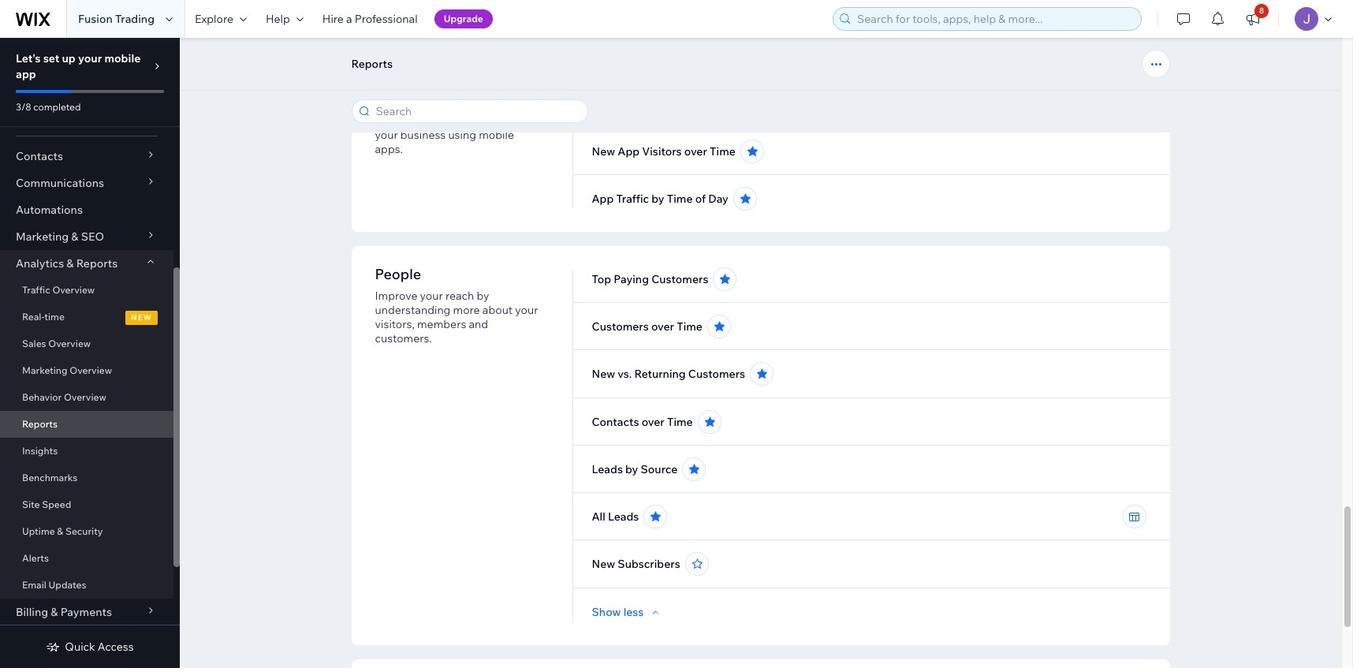 Task type: locate. For each thing, give the bounding box(es) containing it.
&
[[71, 230, 79, 244], [67, 256, 74, 271], [57, 525, 63, 537], [51, 605, 58, 619]]

contacts up communications
[[16, 149, 63, 163]]

time left of
[[667, 192, 693, 206]]

customers up the vs.
[[592, 320, 649, 334]]

1 vertical spatial marketing
[[22, 365, 68, 376]]

up
[[62, 51, 76, 65]]

traffic down visitors
[[617, 192, 649, 206]]

3 new from the top
[[592, 557, 616, 571]]

mobile inside 'members app learn how people engage with your business using mobile apps.'
[[479, 128, 514, 142]]

reports button
[[344, 52, 401, 76]]

marketing inside popup button
[[16, 230, 69, 244]]

paying
[[614, 272, 649, 286]]

of
[[696, 192, 706, 206]]

1 new from the top
[[592, 144, 616, 159]]

1 vertical spatial leads
[[608, 510, 639, 524]]

0 vertical spatial leads
[[592, 462, 623, 477]]

new left subscribers
[[592, 557, 616, 571]]

2 vertical spatial new
[[592, 557, 616, 571]]

by left of
[[652, 192, 665, 206]]

benchmarks
[[22, 472, 78, 484]]

reports down hire a professional link
[[352, 57, 393, 71]]

insights link
[[0, 438, 174, 465]]

behavior overview link
[[0, 384, 174, 411]]

& inside popup button
[[71, 230, 79, 244]]

reports down seo
[[76, 256, 118, 271]]

new for new app visitors over time
[[592, 144, 616, 159]]

traffic down analytics
[[22, 284, 50, 296]]

members
[[375, 90, 439, 108]]

customers right paying
[[652, 272, 709, 286]]

1 vertical spatial customers
[[592, 320, 649, 334]]

visitors
[[642, 144, 682, 159]]

help button
[[256, 0, 313, 38]]

Search for tools, apps, help & more... field
[[853, 8, 1137, 30]]

reports for reports button
[[352, 57, 393, 71]]

app down new app visitors over time
[[592, 192, 614, 206]]

1 horizontal spatial mobile
[[479, 128, 514, 142]]

by left source in the bottom of the page
[[626, 462, 639, 477]]

overview up the marketing overview
[[48, 338, 91, 350]]

2 vertical spatial customers
[[689, 367, 746, 381]]

1 vertical spatial new
[[592, 367, 616, 381]]

0 vertical spatial traffic
[[617, 97, 649, 111]]

sales
[[22, 338, 46, 350]]

traffic up visitors
[[617, 97, 649, 111]]

your inside 'members app learn how people engage with your business using mobile apps.'
[[375, 128, 398, 142]]

2 new from the top
[[592, 367, 616, 381]]

more
[[453, 303, 480, 317]]

traffic for by
[[617, 192, 649, 206]]

show
[[592, 605, 621, 619]]

improve
[[375, 289, 418, 303]]

time down new vs. returning customers
[[667, 415, 693, 429]]

1 vertical spatial traffic
[[617, 192, 649, 206]]

people
[[431, 114, 467, 128]]

traffic overview link
[[0, 277, 174, 304]]

marketing up behavior
[[22, 365, 68, 376]]

quick access button
[[46, 640, 134, 654]]

0 horizontal spatial reports
[[22, 418, 58, 430]]

overview inside "link"
[[52, 284, 95, 296]]

alerts
[[22, 552, 49, 564]]

3/8
[[16, 101, 31, 113]]

0 vertical spatial reports
[[352, 57, 393, 71]]

leads
[[592, 462, 623, 477], [608, 510, 639, 524]]

contacts down the vs.
[[592, 415, 640, 429]]

over
[[652, 97, 675, 111], [685, 144, 708, 159], [652, 320, 675, 334], [642, 415, 665, 429]]

overview
[[52, 284, 95, 296], [48, 338, 91, 350], [70, 365, 112, 376], [64, 391, 106, 403]]

overview down marketing overview link
[[64, 391, 106, 403]]

app
[[442, 90, 470, 108], [592, 97, 614, 111], [618, 144, 640, 159], [592, 192, 614, 206]]

reports link
[[0, 411, 174, 438]]

reports up insights
[[22, 418, 58, 430]]

contacts for contacts
[[16, 149, 63, 163]]

top
[[592, 272, 612, 286]]

visitors,
[[375, 317, 415, 331]]

mobile down search field
[[479, 128, 514, 142]]

day
[[709, 192, 729, 206]]

your right about
[[515, 303, 538, 317]]

site speed
[[22, 499, 71, 510]]

marketing up analytics
[[16, 230, 69, 244]]

members app learn how people engage with your business using mobile apps.
[[375, 90, 533, 156]]

1 vertical spatial by
[[477, 289, 490, 303]]

completed
[[33, 101, 81, 113]]

8
[[1260, 6, 1265, 16]]

new
[[131, 312, 152, 323]]

top paying customers
[[592, 272, 709, 286]]

billing & payments
[[16, 605, 112, 619]]

fusion trading
[[78, 12, 155, 26]]

behavior
[[22, 391, 62, 403]]

customers right "returning"
[[689, 367, 746, 381]]

& right billing
[[51, 605, 58, 619]]

1 vertical spatial mobile
[[479, 128, 514, 142]]

app up people
[[442, 90, 470, 108]]

leads right all
[[608, 510, 639, 524]]

billing
[[16, 605, 48, 619]]

0 vertical spatial marketing
[[16, 230, 69, 244]]

hire a professional
[[323, 12, 418, 26]]

2 vertical spatial traffic
[[22, 284, 50, 296]]

0 vertical spatial by
[[652, 192, 665, 206]]

by right reach
[[477, 289, 490, 303]]

1 vertical spatial reports
[[76, 256, 118, 271]]

people improve your reach by understanding more about your visitors, members and customers.
[[375, 265, 538, 346]]

source
[[641, 462, 678, 477]]

time up new vs. returning customers
[[677, 320, 703, 334]]

reports inside button
[[352, 57, 393, 71]]

overview down sales overview link
[[70, 365, 112, 376]]

0 vertical spatial contacts
[[16, 149, 63, 163]]

& down marketing & seo
[[67, 256, 74, 271]]

over up source in the bottom of the page
[[642, 415, 665, 429]]

0 horizontal spatial mobile
[[104, 51, 141, 65]]

2 horizontal spatial reports
[[352, 57, 393, 71]]

time
[[677, 97, 703, 111], [710, 144, 736, 159], [667, 192, 693, 206], [677, 320, 703, 334], [667, 415, 693, 429]]

automations link
[[0, 196, 174, 223]]

marketing for marketing overview
[[22, 365, 68, 376]]

Search field
[[371, 100, 583, 122]]

professional
[[355, 12, 418, 26]]

& right uptime
[[57, 525, 63, 537]]

2 vertical spatial reports
[[22, 418, 58, 430]]

trading
[[115, 12, 155, 26]]

contacts inside popup button
[[16, 149, 63, 163]]

marketing overview
[[22, 365, 112, 376]]

with
[[511, 114, 533, 128]]

2 vertical spatial by
[[626, 462, 639, 477]]

members
[[417, 317, 467, 331]]

sidebar element
[[0, 38, 180, 668]]

1 vertical spatial contacts
[[592, 415, 640, 429]]

overview down analytics & reports
[[52, 284, 95, 296]]

marketing & seo button
[[0, 223, 174, 250]]

& inside dropdown button
[[51, 605, 58, 619]]

& left seo
[[71, 230, 79, 244]]

new left visitors
[[592, 144, 616, 159]]

customers.
[[375, 331, 432, 346]]

0 horizontal spatial by
[[477, 289, 490, 303]]

understanding
[[375, 303, 451, 317]]

your right up
[[78, 51, 102, 65]]

reports
[[352, 57, 393, 71], [76, 256, 118, 271], [22, 418, 58, 430]]

communications button
[[0, 170, 174, 196]]

your
[[78, 51, 102, 65], [375, 128, 398, 142], [420, 289, 443, 303], [515, 303, 538, 317]]

leads up all leads
[[592, 462, 623, 477]]

new for new subscribers
[[592, 557, 616, 571]]

app
[[16, 67, 36, 81]]

0 vertical spatial new
[[592, 144, 616, 159]]

help
[[266, 12, 290, 26]]

explore
[[195, 12, 234, 26]]

how
[[407, 114, 428, 128]]

new vs. returning customers
[[592, 367, 746, 381]]

your left how
[[375, 128, 398, 142]]

& inside dropdown button
[[67, 256, 74, 271]]

by
[[652, 192, 665, 206], [477, 289, 490, 303], [626, 462, 639, 477]]

1 horizontal spatial reports
[[76, 256, 118, 271]]

mobile down fusion trading
[[104, 51, 141, 65]]

automations
[[16, 203, 83, 217]]

traffic
[[617, 97, 649, 111], [617, 192, 649, 206], [22, 284, 50, 296]]

0 horizontal spatial contacts
[[16, 149, 63, 163]]

1 horizontal spatial by
[[626, 462, 639, 477]]

app up new app visitors over time
[[592, 97, 614, 111]]

& for billing
[[51, 605, 58, 619]]

mobile inside let's set up your mobile app
[[104, 51, 141, 65]]

mobile
[[104, 51, 141, 65], [479, 128, 514, 142]]

new left the vs.
[[592, 367, 616, 381]]

security
[[65, 525, 103, 537]]

app traffic over time
[[592, 97, 703, 111]]

alerts link
[[0, 545, 174, 572]]

quick
[[65, 640, 95, 654]]

contacts over time
[[592, 415, 693, 429]]

0 vertical spatial mobile
[[104, 51, 141, 65]]

1 horizontal spatial contacts
[[592, 415, 640, 429]]

customers over time
[[592, 320, 703, 334]]

all
[[592, 510, 606, 524]]

& for marketing
[[71, 230, 79, 244]]



Task type: vqa. For each thing, say whether or not it's contained in the screenshot.
Create Email button
no



Task type: describe. For each thing, give the bounding box(es) containing it.
analytics & reports
[[16, 256, 118, 271]]

app left visitors
[[618, 144, 640, 159]]

overview for behavior overview
[[64, 391, 106, 403]]

marketing for marketing & seo
[[16, 230, 69, 244]]

traffic overview
[[22, 284, 95, 296]]

leads by source
[[592, 462, 678, 477]]

contacts for contacts over time
[[592, 415, 640, 429]]

by inside people improve your reach by understanding more about your visitors, members and customers.
[[477, 289, 490, 303]]

time up day
[[710, 144, 736, 159]]

site
[[22, 499, 40, 510]]

payments
[[60, 605, 112, 619]]

overview for marketing overview
[[70, 365, 112, 376]]

insights
[[22, 445, 58, 457]]

subscribers
[[618, 557, 681, 571]]

sales overview
[[22, 338, 91, 350]]

overview for traffic overview
[[52, 284, 95, 296]]

time up new app visitors over time
[[677, 97, 703, 111]]

time
[[44, 311, 65, 323]]

uptime & security
[[22, 525, 103, 537]]

0 vertical spatial customers
[[652, 272, 709, 286]]

vs.
[[618, 367, 632, 381]]

email updates link
[[0, 572, 174, 599]]

and
[[469, 317, 488, 331]]

& for analytics
[[67, 256, 74, 271]]

seo
[[81, 230, 104, 244]]

reports inside dropdown button
[[76, 256, 118, 271]]

business
[[401, 128, 446, 142]]

marketing overview link
[[0, 357, 174, 384]]

let's set up your mobile app
[[16, 51, 141, 81]]

engage
[[469, 114, 508, 128]]

new for new vs. returning customers
[[592, 367, 616, 381]]

new subscribers
[[592, 557, 681, 571]]

reach
[[446, 289, 474, 303]]

your inside let's set up your mobile app
[[78, 51, 102, 65]]

communications
[[16, 176, 104, 190]]

uptime
[[22, 525, 55, 537]]

real-time
[[22, 311, 65, 323]]

analytics
[[16, 256, 64, 271]]

all leads
[[592, 510, 639, 524]]

site speed link
[[0, 492, 174, 518]]

a
[[346, 12, 352, 26]]

billing & payments button
[[0, 599, 174, 626]]

marketing & seo
[[16, 230, 104, 244]]

upgrade button
[[434, 9, 493, 28]]

app inside 'members app learn how people engage with your business using mobile apps.'
[[442, 90, 470, 108]]

traffic for over
[[617, 97, 649, 111]]

benchmarks link
[[0, 465, 174, 492]]

& for uptime
[[57, 525, 63, 537]]

reports for reports link
[[22, 418, 58, 430]]

fusion
[[78, 12, 113, 26]]

show less button
[[592, 605, 663, 619]]

about
[[483, 303, 513, 317]]

less
[[624, 605, 644, 619]]

traffic inside "link"
[[22, 284, 50, 296]]

your left reach
[[420, 289, 443, 303]]

app traffic by time of day
[[592, 192, 729, 206]]

show less
[[592, 605, 644, 619]]

uptime & security link
[[0, 518, 174, 545]]

over up new app visitors over time
[[652, 97, 675, 111]]

over up "returning"
[[652, 320, 675, 334]]

using
[[448, 128, 477, 142]]

returning
[[635, 367, 686, 381]]

set
[[43, 51, 59, 65]]

quick access
[[65, 640, 134, 654]]

speed
[[42, 499, 71, 510]]

analytics & reports button
[[0, 250, 174, 277]]

behavior overview
[[22, 391, 106, 403]]

people
[[375, 265, 422, 283]]

hire a professional link
[[313, 0, 427, 38]]

apps.
[[375, 142, 403, 156]]

over right visitors
[[685, 144, 708, 159]]

8 button
[[1236, 0, 1271, 38]]

learn
[[375, 114, 404, 128]]

sales overview link
[[0, 331, 174, 357]]

2 horizontal spatial by
[[652, 192, 665, 206]]

upgrade
[[444, 13, 484, 24]]

overview for sales overview
[[48, 338, 91, 350]]

access
[[98, 640, 134, 654]]

contacts button
[[0, 143, 174, 170]]

new app visitors over time
[[592, 144, 736, 159]]

hire
[[323, 12, 344, 26]]



